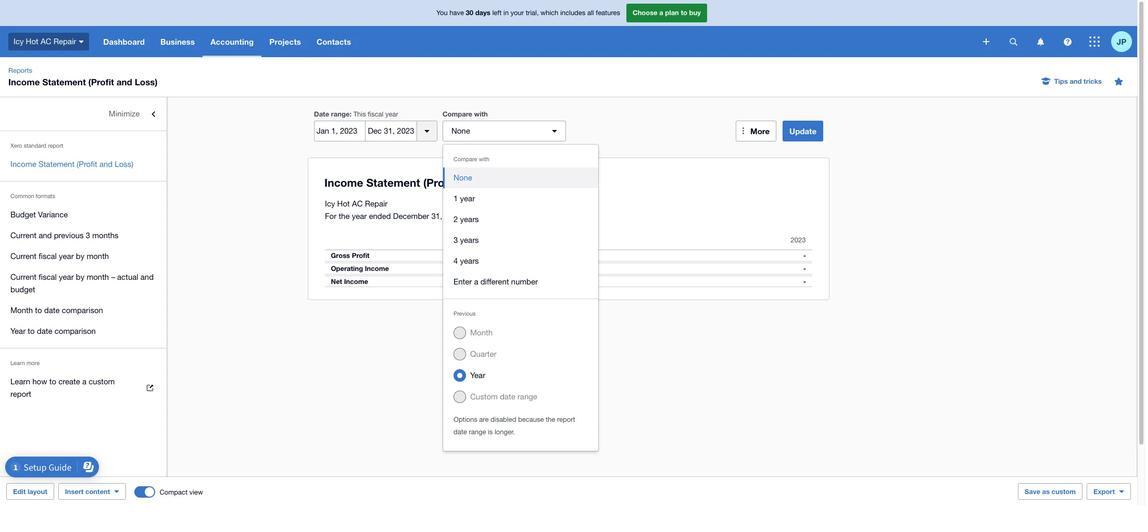 Task type: describe. For each thing, give the bounding box(es) containing it.
list box containing none
[[443, 145, 598, 452]]

previous
[[54, 231, 84, 240]]

comparison for month to date comparison
[[62, 306, 103, 315]]

custom
[[470, 393, 498, 402]]

gross
[[331, 252, 350, 260]]

comparison for year to date comparison
[[55, 327, 96, 336]]

icy hot ac repair
[[14, 37, 76, 46]]

actual
[[117, 273, 138, 282]]

2
[[454, 215, 458, 224]]

years for 3 years
[[460, 236, 479, 245]]

insert content button
[[58, 484, 126, 500]]

a inside learn how to create a custom report
[[82, 378, 87, 386]]

tips and tricks button
[[1036, 73, 1108, 90]]

formats
[[36, 193, 55, 199]]

business
[[160, 37, 195, 46]]

none inside popup button
[[451, 127, 470, 135]]

export button
[[1087, 484, 1131, 500]]

insert content
[[65, 488, 110, 496]]

a for choose
[[659, 8, 663, 17]]

banner containing jp
[[0, 0, 1137, 57]]

more
[[750, 127, 770, 136]]

the inside options are disabled because the report date range is longer.
[[546, 416, 555, 424]]

choose a plan to buy
[[633, 8, 701, 17]]

year for year to date comparison
[[10, 327, 26, 336]]

budget
[[10, 285, 35, 294]]

- for gross profit
[[803, 252, 806, 260]]

Select end date field
[[366, 121, 417, 141]]

year inside icy hot ac repair for the year ended december 31, 2023
[[352, 212, 367, 221]]

2023 inside icy hot ac repair for the year ended december 31, 2023
[[444, 212, 462, 221]]

remove from favorites image
[[1108, 71, 1129, 92]]

:
[[350, 110, 352, 118]]

edit layout
[[13, 488, 47, 496]]

create
[[58, 378, 80, 386]]

year inside current fiscal year by month – actual and budget
[[59, 273, 74, 282]]

in
[[504, 9, 509, 17]]

current fiscal year by month – actual and budget
[[10, 273, 154, 294]]

enter a different number
[[454, 278, 538, 286]]

net income
[[331, 278, 368, 286]]

year inside group
[[460, 194, 475, 203]]

1 horizontal spatial 3
[[454, 236, 458, 245]]

(profit inside reports income statement (profit and loss)
[[88, 77, 114, 87]]

and inside current fiscal year by month – actual and budget
[[140, 273, 154, 282]]

contacts
[[317, 37, 351, 46]]

current fiscal year by month – actual and budget link
[[0, 267, 167, 300]]

none button
[[443, 168, 598, 189]]

statement inside reports income statement (profit and loss)
[[42, 77, 86, 87]]

december
[[393, 212, 429, 221]]

ac for icy hot ac repair for the year ended december 31, 2023
[[352, 199, 363, 208]]

date up year to date comparison
[[44, 306, 60, 315]]

learn more
[[10, 360, 40, 367]]

compare inside list box
[[454, 156, 477, 162]]

reports
[[8, 67, 32, 74]]

learn for learn more
[[10, 360, 25, 367]]

to up year to date comparison
[[35, 306, 42, 315]]

dashboard
[[103, 37, 145, 46]]

your
[[511, 9, 524, 17]]

projects
[[269, 37, 301, 46]]

jp button
[[1111, 26, 1137, 57]]

hot for icy hot ac repair
[[26, 37, 38, 46]]

reports income statement (profit and loss)
[[8, 67, 158, 87]]

trial,
[[526, 9, 539, 17]]

net
[[331, 278, 343, 286]]

none inside button
[[454, 173, 472, 182]]

Report title field
[[322, 171, 808, 195]]

year down 'current and previous 3 months' on the left of page
[[59, 252, 74, 261]]

3 years
[[454, 236, 479, 245]]

update
[[790, 127, 817, 136]]

2 years
[[454, 215, 479, 224]]

income statement (profit and loss) link
[[0, 154, 167, 175]]

with inside group
[[479, 156, 489, 162]]

month for current fiscal year by month
[[87, 252, 109, 261]]

30
[[466, 8, 473, 17]]

standard
[[24, 143, 46, 149]]

- for operating income
[[803, 265, 806, 273]]

custom date range
[[470, 393, 537, 402]]

budget variance
[[10, 210, 68, 219]]

is
[[488, 429, 493, 436]]

previous
[[454, 311, 476, 317]]

features
[[596, 9, 620, 17]]

4 years
[[454, 257, 479, 266]]

tricks
[[1084, 77, 1102, 85]]

to inside learn how to create a custom report
[[49, 378, 56, 386]]

export
[[1094, 488, 1115, 496]]

longer.
[[495, 429, 515, 436]]

1 year
[[454, 194, 475, 203]]

date inside options are disabled because the report date range is longer.
[[454, 429, 467, 436]]

includes
[[560, 9, 586, 17]]

save as custom
[[1025, 488, 1076, 496]]

current for current and previous 3 months
[[10, 231, 36, 240]]

month to date comparison link
[[0, 300, 167, 321]]

jp
[[1117, 37, 1127, 46]]

learn how to create a custom report
[[10, 378, 115, 399]]

year to date comparison link
[[0, 321, 167, 342]]

tips
[[1054, 77, 1068, 85]]

edit layout button
[[6, 484, 54, 500]]

current for current fiscal year by month
[[10, 252, 36, 261]]

more button
[[736, 121, 777, 142]]

date inside button
[[500, 393, 515, 402]]

year to date comparison
[[10, 327, 96, 336]]

accounting button
[[203, 26, 262, 57]]

business button
[[153, 26, 203, 57]]

minimize
[[109, 109, 140, 118]]

options are disabled because the report date range is longer.
[[454, 416, 575, 436]]

common
[[10, 193, 34, 199]]

current fiscal year by month link
[[0, 246, 167, 267]]

none button
[[443, 121, 566, 142]]

compact view
[[160, 489, 203, 497]]

dashboard link
[[95, 26, 153, 57]]

and inside current and previous 3 months link
[[39, 231, 52, 240]]

because
[[518, 416, 544, 424]]

icy hot ac repair button
[[0, 26, 95, 57]]

projects button
[[262, 26, 309, 57]]

view
[[189, 489, 203, 497]]

date down month to date comparison
[[37, 327, 52, 336]]

report output element
[[325, 231, 812, 287]]

month to date comparison
[[10, 306, 103, 315]]

0 horizontal spatial 3
[[86, 231, 90, 240]]

and inside tips and tricks button
[[1070, 77, 1082, 85]]

icy for icy hot ac repair
[[14, 37, 24, 46]]

number
[[511, 278, 538, 286]]

date
[[314, 110, 329, 118]]

tips and tricks
[[1054, 77, 1102, 85]]

- for net income
[[803, 278, 806, 286]]



Task type: vqa. For each thing, say whether or not it's contained in the screenshot.
Benefits
no



Task type: locate. For each thing, give the bounding box(es) containing it.
0 vertical spatial with
[[474, 110, 488, 118]]

0 vertical spatial compare
[[443, 110, 472, 118]]

0 horizontal spatial 2023
[[444, 212, 462, 221]]

1 vertical spatial years
[[460, 236, 479, 245]]

custom right as
[[1052, 488, 1076, 496]]

none
[[451, 127, 470, 135], [454, 173, 472, 182]]

3
[[86, 231, 90, 240], [454, 236, 458, 245]]

0 horizontal spatial year
[[10, 327, 26, 336]]

month up quarter
[[470, 329, 493, 337]]

0 horizontal spatial a
[[82, 378, 87, 386]]

report inside learn how to create a custom report
[[10, 390, 31, 399]]

1 vertical spatial -
[[803, 265, 806, 273]]

months
[[92, 231, 119, 240]]

years right 2
[[460, 215, 479, 224]]

income down reports link
[[8, 77, 40, 87]]

1 horizontal spatial ac
[[352, 199, 363, 208]]

0 vertical spatial current
[[10, 231, 36, 240]]

1 vertical spatial compare with
[[454, 156, 489, 162]]

2 years from the top
[[460, 236, 479, 245]]

ac left svg image
[[41, 37, 51, 46]]

Select start date field
[[315, 121, 365, 141]]

svg image
[[79, 40, 84, 43]]

1 vertical spatial none
[[454, 173, 472, 182]]

hot inside icy hot ac repair for the year ended december 31, 2023
[[337, 199, 350, 208]]

0 vertical spatial none
[[451, 127, 470, 135]]

xero
[[10, 143, 22, 149]]

disabled
[[491, 416, 516, 424]]

ended
[[369, 212, 391, 221]]

year up learn more
[[10, 327, 26, 336]]

1 learn from the top
[[10, 360, 25, 367]]

2 vertical spatial report
[[557, 416, 575, 424]]

learn inside learn how to create a custom report
[[10, 378, 30, 386]]

repair left svg image
[[53, 37, 76, 46]]

by down current and previous 3 months link on the left of the page
[[76, 252, 84, 261]]

list box
[[443, 145, 598, 452]]

fiscal down "current fiscal year by month"
[[39, 273, 57, 282]]

month
[[87, 252, 109, 261], [87, 273, 109, 282]]

none right list of convenience dates icon
[[451, 127, 470, 135]]

0 vertical spatial by
[[76, 252, 84, 261]]

years for 2 years
[[460, 215, 479, 224]]

the right for
[[339, 212, 350, 221]]

comparison
[[62, 306, 103, 315], [55, 327, 96, 336]]

variance
[[38, 210, 68, 219]]

years
[[460, 215, 479, 224], [460, 236, 479, 245], [460, 257, 479, 266]]

operating
[[331, 265, 363, 273]]

repair up ended
[[365, 199, 388, 208]]

0 horizontal spatial range
[[331, 110, 350, 118]]

income inside reports income statement (profit and loss)
[[8, 77, 40, 87]]

1 horizontal spatial month
[[470, 329, 493, 337]]

a right create
[[82, 378, 87, 386]]

2 vertical spatial range
[[469, 429, 486, 436]]

icy for icy hot ac repair for the year ended december 31, 2023
[[325, 199, 335, 208]]

ac inside icy hot ac repair for the year ended december 31, 2023
[[352, 199, 363, 208]]

income down profit
[[365, 265, 389, 273]]

year down "current fiscal year by month"
[[59, 273, 74, 282]]

as
[[1042, 488, 1050, 496]]

learn down learn more
[[10, 378, 30, 386]]

0 vertical spatial report
[[48, 143, 63, 149]]

current and previous 3 months link
[[0, 225, 167, 246]]

1 vertical spatial by
[[76, 273, 84, 282]]

fiscal for current fiscal year by month – actual and budget
[[39, 273, 57, 282]]

svg image
[[1089, 36, 1100, 47], [1010, 38, 1017, 46], [1037, 38, 1044, 46], [1064, 38, 1072, 46], [983, 39, 989, 45]]

group containing none
[[443, 145, 598, 452]]

comparison up year to date comparison link
[[62, 306, 103, 315]]

a inside banner
[[659, 8, 663, 17]]

a for enter
[[474, 278, 478, 286]]

loss) up "minimize"
[[135, 77, 158, 87]]

–
[[111, 273, 115, 282]]

current for current fiscal year by month – actual and budget
[[10, 273, 36, 282]]

to up more
[[28, 327, 35, 336]]

list of convenience dates image
[[417, 121, 437, 142]]

2 horizontal spatial report
[[557, 416, 575, 424]]

navigation
[[95, 26, 976, 57]]

fiscal inside date range : this fiscal year
[[368, 110, 384, 118]]

have
[[450, 9, 464, 17]]

by down the current fiscal year by month link
[[76, 273, 84, 282]]

icy inside icy hot ac repair popup button
[[14, 37, 24, 46]]

0 horizontal spatial report
[[10, 390, 31, 399]]

hot
[[26, 37, 38, 46], [337, 199, 350, 208]]

range up 'select start date' field at the left of the page
[[331, 110, 350, 118]]

buy
[[689, 8, 701, 17]]

fiscal for current fiscal year by month
[[39, 252, 57, 261]]

to left buy at the top
[[681, 8, 687, 17]]

year button
[[443, 365, 598, 386]]

2 learn from the top
[[10, 378, 30, 386]]

2 horizontal spatial a
[[659, 8, 663, 17]]

to
[[681, 8, 687, 17], [35, 306, 42, 315], [28, 327, 35, 336], [49, 378, 56, 386]]

0 vertical spatial (profit
[[88, 77, 114, 87]]

year
[[385, 110, 398, 118], [460, 194, 475, 203], [352, 212, 367, 221], [59, 252, 74, 261], [59, 273, 74, 282]]

years right 4
[[460, 257, 479, 266]]

a left plan
[[659, 8, 663, 17]]

hot inside icy hot ac repair popup button
[[26, 37, 38, 46]]

0 vertical spatial repair
[[53, 37, 76, 46]]

1 vertical spatial learn
[[10, 378, 30, 386]]

enter
[[454, 278, 472, 286]]

0 horizontal spatial ac
[[41, 37, 51, 46]]

2 vertical spatial fiscal
[[39, 273, 57, 282]]

icy inside icy hot ac repair for the year ended december 31, 2023
[[325, 199, 335, 208]]

and inside income statement (profit and loss) link
[[99, 160, 113, 169]]

0 vertical spatial custom
[[89, 378, 115, 386]]

by for current fiscal year by month – actual and budget
[[76, 273, 84, 282]]

a right enter
[[474, 278, 478, 286]]

repair inside popup button
[[53, 37, 76, 46]]

month left – on the bottom left of the page
[[87, 273, 109, 282]]

1 vertical spatial month
[[87, 273, 109, 282]]

2023 inside the report output element
[[791, 236, 806, 244]]

repair for icy hot ac repair
[[53, 37, 76, 46]]

0 vertical spatial years
[[460, 215, 479, 224]]

year left ended
[[352, 212, 367, 221]]

date range : this fiscal year
[[314, 110, 398, 118]]

save as custom button
[[1018, 484, 1083, 500]]

fiscal inside current fiscal year by month – actual and budget
[[39, 273, 57, 282]]

1 month from the top
[[87, 252, 109, 261]]

fiscal
[[368, 110, 384, 118], [39, 252, 57, 261], [39, 273, 57, 282]]

2023
[[444, 212, 462, 221], [791, 236, 806, 244]]

1 horizontal spatial hot
[[337, 199, 350, 208]]

0 vertical spatial icy
[[14, 37, 24, 46]]

you have 30 days left in your trial, which includes all features
[[436, 8, 620, 17]]

month
[[10, 306, 33, 315], [470, 329, 493, 337]]

repair for icy hot ac repair for the year ended december 31, 2023
[[365, 199, 388, 208]]

report down learn more
[[10, 390, 31, 399]]

1 horizontal spatial the
[[546, 416, 555, 424]]

statement up minimize button at the left top
[[42, 77, 86, 87]]

range
[[331, 110, 350, 118], [518, 393, 537, 402], [469, 429, 486, 436]]

0 horizontal spatial loss)
[[115, 160, 133, 169]]

all
[[587, 9, 594, 17]]

different
[[481, 278, 509, 286]]

current and previous 3 months
[[10, 231, 119, 240]]

operating income
[[331, 265, 389, 273]]

0 horizontal spatial the
[[339, 212, 350, 221]]

1 horizontal spatial 2023
[[791, 236, 806, 244]]

1 vertical spatial compare
[[454, 156, 477, 162]]

report right standard
[[48, 143, 63, 149]]

compare up 1 year
[[454, 156, 477, 162]]

3 up 4
[[454, 236, 458, 245]]

year up select end date field
[[385, 110, 398, 118]]

repair inside icy hot ac repair for the year ended december 31, 2023
[[365, 199, 388, 208]]

the right because
[[546, 416, 555, 424]]

month inside button
[[470, 329, 493, 337]]

month inside current fiscal year by month – actual and budget
[[87, 273, 109, 282]]

2 vertical spatial -
[[803, 278, 806, 286]]

0 horizontal spatial month
[[10, 306, 33, 315]]

edit
[[13, 488, 26, 496]]

compare up none popup button
[[443, 110, 472, 118]]

report inside options are disabled because the report date range is longer.
[[557, 416, 575, 424]]

year inside button
[[470, 371, 485, 380]]

loss) down "minimize"
[[115, 160, 133, 169]]

days
[[475, 8, 490, 17]]

this
[[353, 110, 366, 118]]

0 horizontal spatial icy
[[14, 37, 24, 46]]

ac for icy hot ac repair
[[41, 37, 51, 46]]

income for operating income
[[365, 265, 389, 273]]

with down none popup button
[[479, 156, 489, 162]]

0 vertical spatial range
[[331, 110, 350, 118]]

0 horizontal spatial hot
[[26, 37, 38, 46]]

1 vertical spatial hot
[[337, 199, 350, 208]]

statement
[[42, 77, 86, 87], [38, 160, 75, 169]]

budget variance link
[[0, 205, 167, 225]]

1 vertical spatial 2023
[[791, 236, 806, 244]]

icy up for
[[325, 199, 335, 208]]

1 horizontal spatial repair
[[365, 199, 388, 208]]

icy up the reports
[[14, 37, 24, 46]]

0 horizontal spatial custom
[[89, 378, 115, 386]]

you
[[436, 9, 448, 17]]

1 vertical spatial loss)
[[115, 160, 133, 169]]

common formats
[[10, 193, 55, 199]]

loss)
[[135, 77, 158, 87], [115, 160, 133, 169]]

2 by from the top
[[76, 273, 84, 282]]

1 vertical spatial the
[[546, 416, 555, 424]]

1 vertical spatial custom
[[1052, 488, 1076, 496]]

0 vertical spatial -
[[803, 252, 806, 260]]

ac up profit
[[352, 199, 363, 208]]

ac inside popup button
[[41, 37, 51, 46]]

insert
[[65, 488, 83, 496]]

income for reports income statement (profit and loss)
[[8, 77, 40, 87]]

hot for icy hot ac repair for the year ended december 31, 2023
[[337, 199, 350, 208]]

save
[[1025, 488, 1040, 496]]

a inside button
[[474, 278, 478, 286]]

and
[[117, 77, 132, 87], [1070, 77, 1082, 85], [99, 160, 113, 169], [39, 231, 52, 240], [140, 273, 154, 282]]

0 vertical spatial a
[[659, 8, 663, 17]]

year right 1
[[460, 194, 475, 203]]

range left is
[[469, 429, 486, 436]]

date
[[44, 306, 60, 315], [37, 327, 52, 336], [500, 393, 515, 402], [454, 429, 467, 436]]

0 vertical spatial month
[[87, 252, 109, 261]]

range inside options are disabled because the report date range is longer.
[[469, 429, 486, 436]]

month for current fiscal year by month – actual and budget
[[87, 273, 109, 282]]

report right because
[[557, 416, 575, 424]]

group
[[443, 145, 598, 452]]

1 by from the top
[[76, 252, 84, 261]]

31,
[[431, 212, 442, 221]]

month for month
[[470, 329, 493, 337]]

1 horizontal spatial report
[[48, 143, 63, 149]]

1 horizontal spatial custom
[[1052, 488, 1076, 496]]

1 vertical spatial comparison
[[55, 327, 96, 336]]

1 vertical spatial year
[[470, 371, 485, 380]]

the
[[339, 212, 350, 221], [546, 416, 555, 424]]

how
[[32, 378, 47, 386]]

1 vertical spatial current
[[10, 252, 36, 261]]

to right the how
[[49, 378, 56, 386]]

custom inside button
[[1052, 488, 1076, 496]]

3 current from the top
[[10, 273, 36, 282]]

1 vertical spatial (profit
[[77, 160, 97, 169]]

range inside custom date range button
[[518, 393, 537, 402]]

compare with up none popup button
[[443, 110, 488, 118]]

with up none popup button
[[474, 110, 488, 118]]

income down operating income
[[344, 278, 368, 286]]

1 horizontal spatial range
[[469, 429, 486, 436]]

0 vertical spatial year
[[10, 327, 26, 336]]

1 vertical spatial range
[[518, 393, 537, 402]]

years for 4 years
[[460, 257, 479, 266]]

2 vertical spatial years
[[460, 257, 479, 266]]

ac
[[41, 37, 51, 46], [352, 199, 363, 208]]

0 vertical spatial fiscal
[[368, 110, 384, 118]]

1 vertical spatial repair
[[365, 199, 388, 208]]

0 vertical spatial hot
[[26, 37, 38, 46]]

4
[[454, 257, 458, 266]]

content
[[85, 488, 110, 496]]

statement down xero standard report
[[38, 160, 75, 169]]

0 vertical spatial the
[[339, 212, 350, 221]]

navigation inside banner
[[95, 26, 976, 57]]

year down quarter
[[470, 371, 485, 380]]

1 vertical spatial with
[[479, 156, 489, 162]]

accounting
[[210, 37, 254, 46]]

and inside reports income statement (profit and loss)
[[117, 77, 132, 87]]

years down 2 years
[[460, 236, 479, 245]]

custom right create
[[89, 378, 115, 386]]

(profit inside income statement (profit and loss) link
[[77, 160, 97, 169]]

loss) inside reports income statement (profit and loss)
[[135, 77, 158, 87]]

navigation containing dashboard
[[95, 26, 976, 57]]

0 vertical spatial learn
[[10, 360, 25, 367]]

2 month from the top
[[87, 273, 109, 282]]

1 vertical spatial ac
[[352, 199, 363, 208]]

fiscal right the this
[[368, 110, 384, 118]]

learn left more
[[10, 360, 25, 367]]

3 years from the top
[[460, 257, 479, 266]]

2 vertical spatial a
[[82, 378, 87, 386]]

range down year button
[[518, 393, 537, 402]]

custom date range button
[[443, 386, 598, 408]]

enter a different number button
[[443, 272, 598, 293]]

month down months
[[87, 252, 109, 261]]

0 vertical spatial statement
[[42, 77, 86, 87]]

0 vertical spatial month
[[10, 306, 33, 315]]

are
[[479, 416, 489, 424]]

fiscal down 'current and previous 3 months' on the left of page
[[39, 252, 57, 261]]

month for month to date comparison
[[10, 306, 33, 315]]

banner
[[0, 0, 1137, 57]]

compare
[[443, 110, 472, 118], [454, 156, 477, 162]]

1 horizontal spatial a
[[474, 278, 478, 286]]

1 vertical spatial a
[[474, 278, 478, 286]]

plan
[[665, 8, 679, 17]]

which
[[541, 9, 558, 17]]

comparison down the month to date comparison link
[[55, 327, 96, 336]]

year for year
[[470, 371, 485, 380]]

0 horizontal spatial repair
[[53, 37, 76, 46]]

hot up gross
[[337, 199, 350, 208]]

icy hot ac repair for the year ended december 31, 2023
[[325, 199, 462, 221]]

(profit up minimize button at the left top
[[88, 77, 114, 87]]

1 vertical spatial statement
[[38, 160, 75, 169]]

date down "options"
[[454, 429, 467, 436]]

none up 1 year
[[454, 173, 472, 182]]

custom inside learn how to create a custom report
[[89, 378, 115, 386]]

budget
[[10, 210, 36, 219]]

1 vertical spatial report
[[10, 390, 31, 399]]

1 horizontal spatial loss)
[[135, 77, 158, 87]]

by for current fiscal year by month
[[76, 252, 84, 261]]

0 vertical spatial loss)
[[135, 77, 158, 87]]

0 vertical spatial 2023
[[444, 212, 462, 221]]

1 - from the top
[[803, 252, 806, 260]]

0 vertical spatial comparison
[[62, 306, 103, 315]]

compare with up 1 year
[[454, 156, 489, 162]]

by
[[76, 252, 84, 261], [76, 273, 84, 282]]

2 current from the top
[[10, 252, 36, 261]]

income down xero
[[10, 160, 36, 169]]

1 horizontal spatial year
[[470, 371, 485, 380]]

the inside icy hot ac repair for the year ended december 31, 2023
[[339, 212, 350, 221]]

3 - from the top
[[803, 278, 806, 286]]

(profit down minimize button at the left top
[[77, 160, 97, 169]]

left
[[492, 9, 502, 17]]

year inside date range : this fiscal year
[[385, 110, 398, 118]]

month down budget
[[10, 306, 33, 315]]

2 vertical spatial current
[[10, 273, 36, 282]]

layout
[[28, 488, 47, 496]]

more
[[27, 360, 40, 367]]

income for net income
[[344, 278, 368, 286]]

2 - from the top
[[803, 265, 806, 273]]

0 vertical spatial ac
[[41, 37, 51, 46]]

current inside current fiscal year by month – actual and budget
[[10, 273, 36, 282]]

date up disabled
[[500, 393, 515, 402]]

hot up the reports
[[26, 37, 38, 46]]

1 vertical spatial fiscal
[[39, 252, 57, 261]]

1 vertical spatial icy
[[325, 199, 335, 208]]

xero standard report
[[10, 143, 63, 149]]

1
[[454, 194, 458, 203]]

for
[[325, 212, 337, 221]]

month button
[[443, 322, 598, 344]]

0 vertical spatial compare with
[[443, 110, 488, 118]]

learn for learn how to create a custom report
[[10, 378, 30, 386]]

by inside current fiscal year by month – actual and budget
[[76, 273, 84, 282]]

quarter
[[470, 350, 497, 359]]

1 vertical spatial month
[[470, 329, 493, 337]]

1 horizontal spatial icy
[[325, 199, 335, 208]]

learn how to create a custom report link
[[0, 372, 167, 405]]

2 horizontal spatial range
[[518, 393, 537, 402]]

1 years from the top
[[460, 215, 479, 224]]

1 current from the top
[[10, 231, 36, 240]]

3 left months
[[86, 231, 90, 240]]



